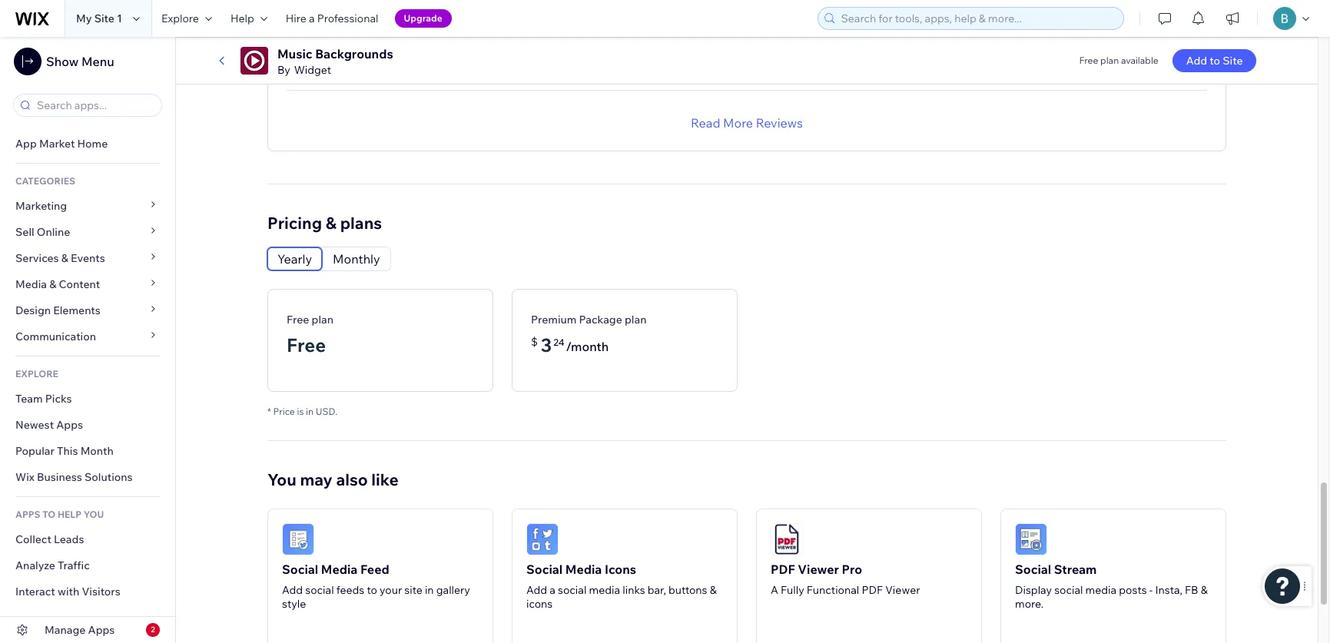 Task type: locate. For each thing, give the bounding box(es) containing it.
Search apps... field
[[32, 95, 157, 116]]

popular this month
[[15, 444, 114, 458]]

0 horizontal spatial site
[[94, 12, 114, 25]]

1 horizontal spatial media
[[1086, 583, 1117, 597]]

0 horizontal spatial a
[[309, 12, 315, 25]]

0 horizontal spatial to
[[367, 583, 377, 597]]

social down social media icons logo
[[527, 562, 563, 577]]

feed
[[360, 562, 390, 577]]

analyze traffic link
[[0, 553, 175, 579]]

free
[[1080, 55, 1099, 66], [287, 313, 309, 326], [287, 333, 326, 356]]

$ 3 24 /month
[[531, 333, 609, 356]]

0 horizontal spatial social
[[282, 562, 318, 577]]

style
[[282, 597, 306, 611]]

0 horizontal spatial add
[[282, 583, 303, 597]]

apps inside newest apps link
[[56, 418, 83, 432]]

add down social media icons logo
[[527, 583, 547, 597]]

social media feed add social feeds to your site in gallery style
[[282, 562, 470, 611]]

1 vertical spatial free
[[287, 313, 309, 326]]

in right site
[[425, 583, 434, 597]]

stream
[[1054, 562, 1097, 577]]

apps right the manage
[[88, 623, 115, 637]]

1 vertical spatial a
[[550, 583, 556, 597]]

social down "stream"
[[1055, 583, 1083, 597]]

yearly
[[277, 251, 312, 266]]

hire a professional
[[286, 12, 379, 25]]

interact
[[15, 585, 55, 599]]

0 horizontal spatial viewer
[[798, 562, 839, 577]]

0 vertical spatial in
[[306, 406, 314, 417]]

add inside social media feed add social feeds to your site in gallery style
[[282, 583, 303, 597]]

media inside social media feed add social feeds to your site in gallery style
[[321, 562, 358, 577]]

pricing & plans
[[268, 213, 382, 233]]

& left content
[[49, 277, 56, 291]]

music backgrounds by widget
[[277, 46, 393, 77]]

1 social from the left
[[305, 583, 334, 597]]

menu
[[81, 54, 114, 69]]

plan for free
[[312, 313, 334, 326]]

1 horizontal spatial pdf
[[862, 583, 883, 597]]

free plan free
[[287, 313, 334, 356]]

add down (0)
[[1187, 54, 1208, 68]]

& right fb on the right
[[1201, 583, 1208, 597]]

apps to help you
[[15, 509, 104, 520]]

communication
[[15, 330, 99, 344]]

social inside social media feed add social feeds to your site in gallery style
[[282, 562, 318, 577]]

1 horizontal spatial a
[[550, 583, 556, 597]]

you may also like
[[268, 469, 399, 489]]

add for social media icons
[[527, 583, 547, 597]]

design
[[15, 304, 51, 317]]

bar,
[[648, 583, 666, 597]]

site inside button
[[1223, 54, 1243, 68]]

social for social stream
[[1015, 562, 1052, 577]]

more.
[[1015, 597, 1044, 611]]

1 vertical spatial apps
[[88, 623, 115, 637]]

media up feeds
[[321, 562, 358, 577]]

design elements
[[15, 304, 101, 317]]

collect
[[15, 533, 51, 547]]

1 media from the left
[[589, 583, 620, 597]]

2 social from the left
[[558, 583, 587, 597]]

a down social media icons logo
[[550, 583, 556, 597]]

2 horizontal spatial plan
[[1101, 55, 1119, 66]]

free up * price is in usd.
[[287, 333, 326, 356]]

2 horizontal spatial media
[[566, 562, 602, 577]]

in right is at the bottom left of the page
[[306, 406, 314, 417]]

reviews
[[756, 115, 803, 130]]

to
[[42, 509, 56, 520]]

& right buttons
[[710, 583, 717, 597]]

media up design
[[15, 277, 47, 291]]

apps for newest apps
[[56, 418, 83, 432]]

1 horizontal spatial add
[[527, 583, 547, 597]]

to
[[1210, 54, 1221, 68], [367, 583, 377, 597]]

social inside social media feed add social feeds to your site in gallery style
[[305, 583, 334, 597]]

viewer
[[798, 562, 839, 577], [886, 583, 920, 597]]

monthly
[[333, 251, 380, 266]]

a
[[771, 583, 779, 597]]

fully
[[781, 583, 805, 597]]

1 horizontal spatial social
[[558, 583, 587, 597]]

gallery
[[436, 583, 470, 597]]

0 horizontal spatial media
[[589, 583, 620, 597]]

&
[[326, 213, 337, 233], [61, 251, 68, 265], [49, 277, 56, 291], [710, 583, 717, 597], [1201, 583, 1208, 597]]

3 social from the left
[[1055, 583, 1083, 597]]

premium package plan
[[531, 313, 647, 326]]

1 horizontal spatial to
[[1210, 54, 1221, 68]]

2 media from the left
[[1086, 583, 1117, 597]]

apps up this
[[56, 418, 83, 432]]

helpful button
[[1123, 28, 1187, 47]]

1 vertical spatial in
[[425, 583, 434, 597]]

free for available
[[1080, 55, 1099, 66]]

add down the 'social media feed logo' at the bottom of the page
[[282, 583, 303, 597]]

2 social from the left
[[527, 562, 563, 577]]

free for free
[[287, 313, 309, 326]]

home
[[77, 137, 108, 151]]

apps
[[56, 418, 83, 432], [88, 623, 115, 637]]

*
[[268, 406, 271, 417]]

0 vertical spatial free
[[1080, 55, 1099, 66]]

media inside social stream display social media posts - insta, fb & more.
[[1086, 583, 1117, 597]]

1 horizontal spatial media
[[321, 562, 358, 577]]

social for social media feed
[[282, 562, 318, 577]]

available
[[1121, 55, 1159, 66]]

3
[[541, 333, 552, 356]]

* price is in usd.
[[268, 406, 338, 417]]

0 horizontal spatial apps
[[56, 418, 83, 432]]

1 horizontal spatial in
[[425, 583, 434, 597]]

0 horizontal spatial plan
[[312, 313, 334, 326]]

2 vertical spatial free
[[287, 333, 326, 356]]

1 horizontal spatial apps
[[88, 623, 115, 637]]

1 vertical spatial to
[[367, 583, 377, 597]]

& left events
[[61, 251, 68, 265]]

online
[[37, 225, 70, 239]]

manage
[[45, 623, 86, 637]]

free down yearly
[[287, 313, 309, 326]]

0 vertical spatial viewer
[[798, 562, 839, 577]]

social right icons
[[558, 583, 587, 597]]

pdf
[[771, 562, 795, 577], [862, 583, 883, 597]]

manage apps
[[45, 623, 115, 637]]

social left feeds
[[305, 583, 334, 597]]

media inside social media icons add a social media links bar, buttons & icons
[[589, 583, 620, 597]]

1 vertical spatial viewer
[[886, 583, 920, 597]]

social
[[305, 583, 334, 597], [558, 583, 587, 597], [1055, 583, 1083, 597]]

explore
[[15, 368, 58, 380]]

also
[[336, 469, 368, 489]]

team
[[15, 392, 43, 406]]

free left available
[[1080, 55, 1099, 66]]

explore
[[161, 12, 199, 25]]

0 vertical spatial a
[[309, 12, 315, 25]]

media left posts
[[1086, 583, 1117, 597]]

media left icons
[[566, 562, 602, 577]]

2 horizontal spatial add
[[1187, 54, 1208, 68]]

social down the 'social media feed logo' at the bottom of the page
[[282, 562, 318, 577]]

pdf up "a"
[[771, 562, 795, 577]]

1 vertical spatial pdf
[[862, 583, 883, 597]]

apps
[[15, 509, 40, 520]]

show
[[46, 54, 79, 69]]

1 vertical spatial site
[[1223, 54, 1243, 68]]

links
[[623, 583, 645, 597]]

show menu
[[46, 54, 114, 69]]

with
[[58, 585, 79, 599]]

read
[[691, 115, 721, 130]]

1 social from the left
[[282, 562, 318, 577]]

& left plans
[[326, 213, 337, 233]]

plan inside free plan free
[[312, 313, 334, 326]]

premium
[[531, 313, 577, 326]]

1 horizontal spatial site
[[1223, 54, 1243, 68]]

0 horizontal spatial media
[[15, 277, 47, 291]]

team picks
[[15, 392, 72, 406]]

social inside social media icons add a social media links bar, buttons & icons
[[558, 583, 587, 597]]

yearly button
[[268, 247, 322, 270]]

social inside social media icons add a social media links bar, buttons & icons
[[527, 562, 563, 577]]

0 vertical spatial pdf
[[771, 562, 795, 577]]

0 horizontal spatial social
[[305, 583, 334, 597]]

media down icons
[[589, 583, 620, 597]]

by
[[277, 63, 290, 77]]

free plan available
[[1080, 55, 1159, 66]]

add
[[1187, 54, 1208, 68], [282, 583, 303, 597], [527, 583, 547, 597]]

& inside social stream display social media posts - insta, fb & more.
[[1201, 583, 1208, 597]]

insta,
[[1156, 583, 1183, 597]]

media inside social media icons add a social media links bar, buttons & icons
[[566, 562, 602, 577]]

0 vertical spatial to
[[1210, 54, 1221, 68]]

plan down yearly button at the top left of the page
[[312, 313, 334, 326]]

add to site
[[1187, 54, 1243, 68]]

in
[[306, 406, 314, 417], [425, 583, 434, 597]]

help
[[58, 509, 82, 520]]

viewer up functional
[[798, 562, 839, 577]]

2 horizontal spatial social
[[1055, 583, 1083, 597]]

plan left available
[[1101, 55, 1119, 66]]

1 horizontal spatial social
[[527, 562, 563, 577]]

1 horizontal spatial plan
[[625, 313, 647, 326]]

services & events link
[[0, 245, 175, 271]]

newest apps link
[[0, 412, 175, 438]]

elements
[[53, 304, 101, 317]]

& for content
[[49, 277, 56, 291]]

& for events
[[61, 251, 68, 265]]

a right hire
[[309, 12, 315, 25]]

plan right package
[[625, 313, 647, 326]]

0 vertical spatial apps
[[56, 418, 83, 432]]

social inside social stream display social media posts - insta, fb & more.
[[1015, 562, 1052, 577]]

add inside social media icons add a social media links bar, buttons & icons
[[527, 583, 547, 597]]

viewer right functional
[[886, 583, 920, 597]]

3 social from the left
[[1015, 562, 1052, 577]]

functional
[[807, 583, 860, 597]]

2 horizontal spatial social
[[1015, 562, 1052, 577]]

social up display
[[1015, 562, 1052, 577]]

pdf down the pro
[[862, 583, 883, 597]]

market
[[39, 137, 75, 151]]

1 horizontal spatial viewer
[[886, 583, 920, 597]]



Task type: vqa. For each thing, say whether or not it's contained in the screenshot.
plan
yes



Task type: describe. For each thing, give the bounding box(es) containing it.
month
[[80, 444, 114, 458]]

is
[[297, 406, 304, 417]]

fb
[[1185, 583, 1199, 597]]

you
[[268, 469, 296, 489]]

0 horizontal spatial in
[[306, 406, 314, 417]]

plan for available
[[1101, 55, 1119, 66]]

categories
[[15, 175, 75, 187]]

apps for manage apps
[[88, 623, 115, 637]]

media inside media & content link
[[15, 277, 47, 291]]

upgrade button
[[395, 9, 452, 28]]

team picks link
[[0, 386, 175, 412]]

to inside social media feed add social feeds to your site in gallery style
[[367, 583, 377, 597]]

read more reviews
[[691, 115, 803, 130]]

display
[[1015, 583, 1052, 597]]

sell online link
[[0, 219, 175, 245]]

app market home
[[15, 137, 108, 151]]

upgrade
[[404, 12, 443, 24]]

wix business solutions
[[15, 470, 133, 484]]

social inside social stream display social media posts - insta, fb & more.
[[1055, 583, 1083, 597]]

may
[[300, 469, 333, 489]]

-
[[1150, 583, 1153, 597]]

usd.
[[316, 406, 338, 417]]

content
[[59, 277, 100, 291]]

wix
[[15, 470, 34, 484]]

services
[[15, 251, 59, 265]]

interact with visitors link
[[0, 579, 175, 605]]

pdf viewer pro logo image
[[771, 523, 803, 555]]

hire
[[286, 12, 307, 25]]

site
[[405, 583, 423, 597]]

pro
[[842, 562, 863, 577]]

traffic
[[58, 559, 90, 573]]

app market home link
[[0, 131, 175, 157]]

social for social media icons
[[527, 562, 563, 577]]

app
[[15, 137, 37, 151]]

marketing link
[[0, 193, 175, 219]]

wix business solutions link
[[0, 464, 175, 490]]

interact with visitors
[[15, 585, 121, 599]]

backgrounds
[[315, 46, 393, 61]]

Search for tools, apps, help & more... field
[[837, 8, 1119, 29]]

sell
[[15, 225, 34, 239]]

in inside social media feed add social feeds to your site in gallery style
[[425, 583, 434, 597]]

$
[[531, 335, 538, 349]]

social media feed logo image
[[282, 523, 314, 555]]

media & content link
[[0, 271, 175, 297]]

communication link
[[0, 324, 175, 350]]

24
[[554, 336, 565, 348]]

leads
[[54, 533, 84, 547]]

feeds
[[336, 583, 365, 597]]

(0)
[[1192, 30, 1208, 45]]

more
[[723, 115, 753, 130]]

read more reviews button
[[691, 113, 803, 132]]

popular this month link
[[0, 438, 175, 464]]

1
[[117, 12, 122, 25]]

social media icons add a social media links bar, buttons & icons
[[527, 562, 717, 611]]

add for social media feed
[[282, 583, 303, 597]]

& inside social media icons add a social media links bar, buttons & icons
[[710, 583, 717, 597]]

collect leads link
[[0, 527, 175, 553]]

plans
[[340, 213, 382, 233]]

my
[[76, 12, 92, 25]]

picks
[[45, 392, 72, 406]]

to inside button
[[1210, 54, 1221, 68]]

widget
[[294, 63, 331, 77]]

help
[[231, 12, 254, 25]]

this
[[57, 444, 78, 458]]

collect leads
[[15, 533, 84, 547]]

newest
[[15, 418, 54, 432]]

package
[[579, 313, 623, 326]]

popular
[[15, 444, 55, 458]]

icons
[[527, 597, 553, 611]]

media for social media feed
[[321, 562, 358, 577]]

add to site button
[[1173, 49, 1257, 72]]

media for social media icons
[[566, 562, 602, 577]]

0 horizontal spatial pdf
[[771, 562, 795, 577]]

sidebar element
[[0, 37, 176, 643]]

media & content
[[15, 277, 100, 291]]

marketing
[[15, 199, 67, 213]]

sell online
[[15, 225, 70, 239]]

music backgrounds logo image
[[241, 47, 268, 75]]

social stream logo image
[[1015, 523, 1048, 555]]

pdf viewer pro a fully functional pdf viewer
[[771, 562, 920, 597]]

social media icons logo image
[[527, 523, 559, 555]]

pricing
[[268, 213, 322, 233]]

analyze
[[15, 559, 55, 573]]

helpful
[[1146, 30, 1187, 45]]

hire a professional link
[[277, 0, 388, 37]]

services & events
[[15, 251, 105, 265]]

add inside button
[[1187, 54, 1208, 68]]

0 vertical spatial site
[[94, 12, 114, 25]]

social stream display social media posts - insta, fb & more.
[[1015, 562, 1208, 611]]

a inside social media icons add a social media links bar, buttons & icons
[[550, 583, 556, 597]]

business
[[37, 470, 82, 484]]

buttons
[[669, 583, 708, 597]]

design elements link
[[0, 297, 175, 324]]

& for plans
[[326, 213, 337, 233]]



